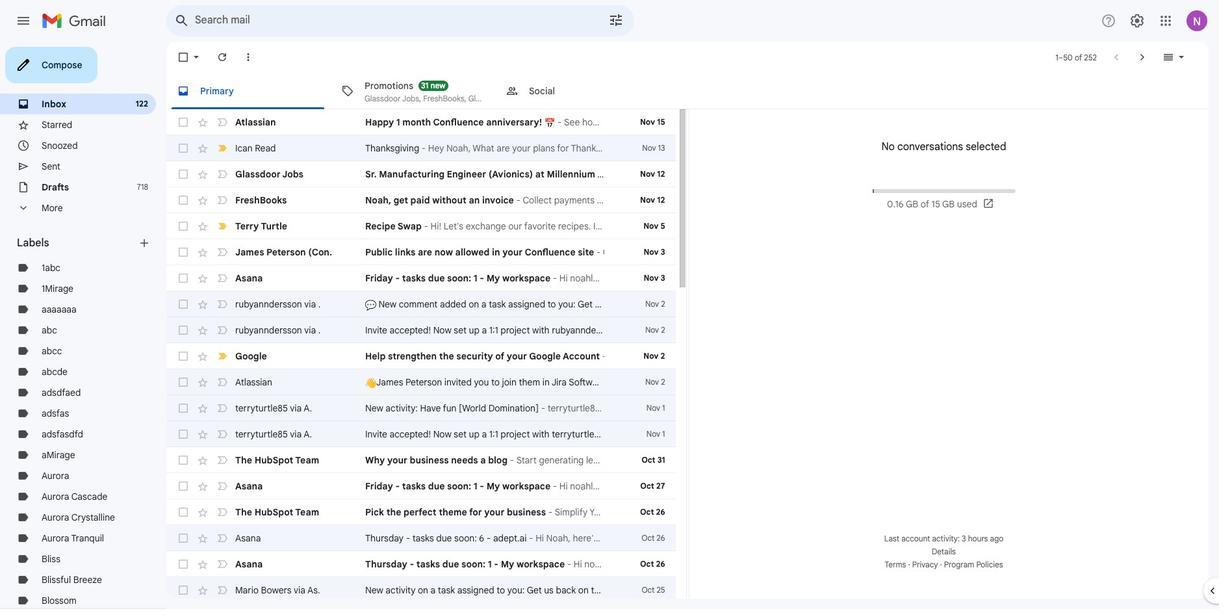 Task type: describe. For each thing, give the bounding box(es) containing it.
oct for why your business needs a blog -
[[642, 455, 656, 465]]

nov for row containing freshbooks
[[640, 195, 655, 205]]

blossom link
[[42, 595, 77, 607]]

0 horizontal spatial of
[[495, 350, 505, 362]]

inbox
[[42, 98, 66, 110]]

1abc link
[[42, 262, 60, 274]]

your up join
[[507, 350, 527, 362]]

2 google from the left
[[529, 350, 561, 362]]

snoozed link
[[42, 140, 78, 151]]

privacy
[[912, 560, 938, 569]]

a up the invite accepted! now set up a 1:1 project with rubyanndersson link
[[482, 298, 487, 310]]

row containing ican read
[[166, 135, 676, 161]]

1 vertical spatial us
[[544, 584, 554, 596]]

glassdoor jobs
[[235, 168, 304, 180]]

get
[[394, 194, 408, 206]]

nov 3 for friday - tasks due soon: 1 - my workspace -
[[644, 273, 665, 283]]

soon: left 6 at bottom left
[[454, 532, 477, 544]]

activity
[[386, 584, 416, 596]]

1 google from the left
[[235, 350, 267, 362]]

3 for public links are now allowed in your confluence site -
[[661, 247, 665, 257]]

team for why
[[295, 454, 319, 466]]

nov for 12th row from the bottom
[[645, 299, 659, 309]]

0 horizontal spatial task
[[438, 584, 455, 596]]

1 horizontal spatial task
[[489, 298, 506, 310]]

aurora cascade
[[42, 491, 108, 502]]

search mail image
[[170, 9, 194, 33]]

sr. manufacturing engineer (avionics) at millennium space systems, a boeing company and 8 more jobs in los angeles, ca for you. apply now.
[[365, 168, 998, 180]]

settings image
[[1130, 13, 1145, 29]]

project for rubyanndersson
[[501, 324, 530, 336]]

social
[[529, 85, 555, 97]]

12 for freshbooks
[[657, 195, 665, 205]]

your right allowed
[[503, 246, 523, 258]]

122
[[136, 99, 148, 109]]

a down [world
[[482, 428, 487, 440]]

abcc
[[42, 345, 62, 357]]

soon: for oct 27
[[447, 480, 471, 492]]

1 vertical spatial 26
[[657, 533, 665, 543]]

james peterson (con.
[[235, 246, 332, 258]]

27
[[656, 481, 665, 491]]

tab list containing promotions
[[166, 73, 1209, 109]]

last
[[885, 534, 900, 543]]

oct for friday - tasks due soon: 1 - my workspace -
[[641, 481, 654, 491]]

hubspot for why your business needs a blog
[[255, 454, 293, 466]]

8
[[775, 168, 780, 180]]

17 row from the top
[[166, 525, 890, 551]]

row containing terry turtle
[[166, 213, 676, 239]]

1 vertical spatial to
[[491, 376, 500, 388]]

privacy link
[[912, 560, 938, 569]]

1 vertical spatial business
[[507, 506, 546, 518]]

join
[[502, 376, 517, 388]]

starred link
[[42, 119, 72, 131]]

tasks,
[[863, 532, 887, 544]]

new for new activity on a task assigned to you: get us back on track
[[365, 584, 383, 596]]

0 vertical spatial you:
[[558, 298, 576, 310]]

aurora crystalline link
[[42, 512, 115, 523]]

aaaaaaa link
[[42, 304, 77, 315]]

. for new comment added on a task assigned to you: get us back on track link
[[318, 298, 321, 310]]

fun
[[443, 402, 457, 414]]

program
[[944, 560, 975, 569]]

needs
[[451, 454, 478, 466]]

👋 image
[[365, 378, 376, 389]]

0.16
[[887, 198, 904, 210]]

social tab
[[495, 73, 659, 109]]

rubyanndersson via . for the invite accepted! now set up a 1:1 project with rubyanndersson link
[[235, 324, 321, 336]]

2 gb from the left
[[943, 198, 955, 210]]

account
[[563, 350, 600, 362]]

allowed
[[455, 246, 490, 258]]

aurora link
[[42, 470, 69, 482]]

ican read
[[235, 142, 276, 154]]

nov 1 for 13th row from the top
[[647, 429, 665, 439]]

. for the invite accepted! now set up a 1:1 project with rubyanndersson link
[[318, 324, 321, 336]]

advanced search options image
[[603, 7, 629, 33]]

8 row from the top
[[166, 291, 676, 317]]

26 for pick the perfect theme for your business -
[[656, 507, 665, 517]]

0 vertical spatial back
[[607, 298, 627, 310]]

recipe
[[365, 220, 396, 232]]

ican
[[235, 142, 253, 154]]

26 for thursday - tasks due soon: 1 - my workspace -
[[656, 559, 665, 569]]

rubyanndersson for the invite accepted! now set up a 1:1 project with rubyanndersson link
[[235, 324, 302, 336]]

tasks for oct 27
[[402, 480, 426, 492]]

oct for thursday - tasks due soon: 1 - my workspace -
[[640, 559, 654, 569]]

0 horizontal spatial you:
[[508, 584, 525, 596]]

16 row from the top
[[166, 499, 676, 525]]

2 vertical spatial to
[[497, 584, 505, 596]]

1 vertical spatial confluence
[[525, 246, 576, 258]]

thursday for thursday - tasks due soon: 1 - my workspace -
[[365, 558, 407, 570]]

without
[[432, 194, 467, 206]]

1 vertical spatial 15
[[932, 198, 940, 210]]

oct 31
[[642, 455, 665, 465]]

1 vertical spatial oct 26
[[642, 533, 665, 543]]

oct 25
[[642, 585, 665, 595]]

tasks for oct 26
[[417, 558, 440, 570]]

0 vertical spatial in
[[828, 168, 836, 180]]

0 horizontal spatial for
[[469, 506, 482, 518]]

toggle split pane mode image
[[1162, 51, 1175, 64]]

used
[[957, 198, 978, 210]]

1 vertical spatial in
[[492, 246, 500, 258]]

jobs
[[807, 168, 825, 180]]

refresh image
[[216, 51, 229, 64]]

thanksgiving -
[[365, 142, 428, 154]]

invite accepted! now set up a 1:1 project with terryturtle85 link
[[365, 428, 605, 441]]

noah,
[[365, 194, 391, 206]]

manufacturing
[[379, 168, 445, 180]]

nov 3 for public links are now allowed in your confluence site -
[[644, 247, 665, 257]]

drafts
[[42, 181, 69, 193]]

promotions
[[365, 80, 413, 91]]

accepted! for invite accepted! now set up a 1:1 project with rubyanndersson
[[390, 324, 431, 336]]

details link
[[932, 547, 956, 556]]

aurora crystalline
[[42, 512, 115, 523]]

activity: inside last account activity: 3 hours ago details terms · privacy · program policies
[[933, 534, 960, 543]]

set for rubyanndersson
[[454, 324, 467, 336]]

atlassian for nov 15
[[235, 116, 276, 128]]

nov for 8th row from the bottom of the the no conversations selected main content
[[647, 403, 660, 413]]

snoozed
[[42, 140, 78, 151]]

3 for friday - tasks due soon: 1 - my workspace -
[[661, 273, 665, 283]]

friday - tasks due soon: 1 - my workspace - for oct
[[365, 480, 560, 492]]

your up 6 at bottom left
[[484, 506, 505, 518]]

no conversations selected main content
[[166, 42, 1209, 609]]

1:1 for rubyanndersson
[[489, 324, 498, 336]]

adept.ai
[[493, 532, 527, 544]]

1 asana from the top
[[235, 272, 263, 284]]

abcde link
[[42, 366, 68, 378]]

3 inside last account activity: 3 hours ago details terms · privacy · program policies
[[962, 534, 966, 543]]

labels heading
[[17, 237, 138, 250]]

blissful
[[42, 574, 71, 586]]

jira
[[552, 376, 567, 388]]

nov 2 for row containing google
[[644, 351, 665, 361]]

older image
[[1136, 51, 1149, 64]]

activity: inside row
[[386, 402, 418, 414]]

now
[[435, 246, 453, 258]]

jobs
[[282, 168, 304, 180]]

peterson for invited
[[406, 376, 442, 388]]

james peterson invited you to join them in jira software link
[[365, 376, 606, 389]]

2 terryturtle85 via a. from the top
[[235, 428, 312, 440]]

month
[[403, 116, 431, 128]]

nov 15
[[640, 117, 665, 127]]

blissful breeze link
[[42, 574, 102, 586]]

anniversary!
[[486, 116, 542, 128]]

2 vertical spatial get
[[527, 584, 542, 596]]

with for rubyanndersson
[[532, 324, 550, 336]]

a up help strengthen the security of your google account -
[[482, 324, 487, 336]]

the for why your business needs a blog
[[235, 454, 252, 466]]

no
[[882, 140, 895, 153]]

aaaaaaa
[[42, 304, 77, 315]]

my right using
[[849, 532, 861, 544]]

first: get started using my tasks,
[[750, 532, 890, 544]]

aurora for aurora cascade
[[42, 491, 69, 502]]

aurora for aurora link at the left of page
[[42, 470, 69, 482]]

1 a. from the top
[[304, 402, 312, 414]]

rubyanndersson for new comment added on a task assigned to you: get us back on track link
[[235, 298, 302, 310]]

links
[[395, 246, 416, 258]]

0 vertical spatial us
[[595, 298, 605, 310]]

noah, get paid without an invoice -
[[365, 194, 523, 206]]

abcde
[[42, 366, 68, 378]]

nov 5
[[644, 221, 665, 231]]

james for james peterson invited you to join them in jira software
[[376, 376, 403, 388]]

1 vertical spatial get
[[775, 532, 790, 544]]

0 vertical spatial 15
[[657, 117, 665, 127]]

pick the perfect theme for your business -
[[365, 506, 555, 518]]

at
[[536, 168, 545, 180]]

james peterson invited you to join them in jira software
[[376, 376, 606, 388]]

row containing freshbooks
[[166, 187, 676, 213]]

252
[[1085, 52, 1097, 62]]

1 horizontal spatial in
[[543, 376, 550, 388]]

thursday - tasks due soon: 6 - adept.ai
[[365, 532, 527, 544]]

my for nov 3
[[487, 272, 500, 284]]

inbox link
[[42, 98, 66, 110]]

adsfas
[[42, 408, 69, 419]]

space
[[597, 168, 625, 180]]

0.16 gb of 15 gb used
[[887, 198, 978, 210]]

freshbooks
[[235, 194, 287, 206]]

added
[[440, 298, 467, 310]]

via for invite accepted! now set up a 1:1 project with terryturtle85 link
[[290, 428, 302, 440]]

terry
[[235, 220, 259, 232]]

happy
[[365, 116, 394, 128]]

no conversations selected
[[882, 140, 1007, 153]]

now for invite accepted! now set up a 1:1 project with terryturtle85
[[433, 428, 452, 440]]

read
[[255, 142, 276, 154]]

nov for row containing ican read
[[642, 143, 656, 153]]

1 · from the left
[[908, 560, 910, 569]]

31 inside "tab"
[[421, 80, 429, 90]]

nov 12 for freshbooks
[[640, 195, 665, 205]]

1 horizontal spatial for
[[912, 168, 924, 180]]

up for rubyanndersson
[[469, 324, 480, 336]]

friday for nov 3
[[365, 272, 393, 284]]

1 vertical spatial the
[[387, 506, 401, 518]]

7 row from the top
[[166, 265, 676, 291]]

row containing glassdoor jobs
[[166, 161, 998, 187]]

have
[[420, 402, 441, 414]]



Task type: locate. For each thing, give the bounding box(es) containing it.
12 up the '5' at the top right of page
[[657, 195, 665, 205]]

your
[[503, 246, 523, 258], [507, 350, 527, 362], [387, 454, 408, 466], [484, 506, 505, 518]]

my down adept.ai
[[501, 558, 514, 570]]

2 12 from the top
[[657, 195, 665, 205]]

accepted! down have
[[390, 428, 431, 440]]

row containing google
[[166, 343, 676, 369]]

millennium
[[547, 168, 595, 180]]

friday for oct 27
[[365, 480, 393, 492]]

6 row from the top
[[166, 239, 676, 265]]

0 vertical spatial to
[[548, 298, 556, 310]]

Search mail text field
[[195, 5, 572, 35]]

pick
[[365, 506, 384, 518]]

12 left the a
[[657, 169, 665, 179]]

new for new comment added on a task assigned to you: get us back on track
[[379, 298, 397, 310]]

1 vertical spatial with
[[532, 428, 550, 440]]

oct for pick the perfect theme for your business -
[[640, 507, 654, 517]]

1 horizontal spatial peterson
[[406, 376, 442, 388]]

more image
[[242, 51, 255, 64]]

0 vertical spatial 3
[[661, 247, 665, 257]]

2 atlassian from the top
[[235, 376, 272, 388]]

tasks for nov 3
[[402, 272, 426, 284]]

assigned up the invite accepted! now set up a 1:1 project with rubyanndersson link
[[508, 298, 545, 310]]

2 the hubspot team from the top
[[235, 506, 319, 518]]

project for terryturtle85
[[501, 428, 530, 440]]

14 row from the top
[[166, 447, 676, 473]]

nov for row containing james peterson (con.
[[644, 247, 659, 257]]

1 horizontal spatial 15
[[932, 198, 940, 210]]

2 for 12th row from the bottom
[[661, 299, 665, 309]]

assigned inside the new activity on a task assigned to you: get us back on track link
[[458, 584, 495, 596]]

set inside invite accepted! now set up a 1:1 project with terryturtle85 link
[[454, 428, 467, 440]]

due down why your business needs a blog - on the bottom of the page
[[428, 480, 445, 492]]

0 vertical spatial now
[[433, 324, 452, 336]]

account
[[902, 534, 931, 543]]

0 horizontal spatial get
[[527, 584, 542, 596]]

0 horizontal spatial assigned
[[458, 584, 495, 596]]

1 vertical spatial peterson
[[406, 376, 442, 388]]

accepted! inside the invite accepted! now set up a 1:1 project with rubyanndersson link
[[390, 324, 431, 336]]

sent link
[[42, 161, 60, 172]]

james down terry
[[235, 246, 264, 258]]

1 vertical spatial accepted!
[[390, 428, 431, 440]]

0 horizontal spatial peterson
[[267, 246, 306, 258]]

project down new comment added on a task assigned to you: get us back on track link
[[501, 324, 530, 336]]

1 friday - tasks due soon: 1 - my workspace - from the top
[[365, 272, 560, 284]]

12 row from the top
[[166, 395, 676, 421]]

now.
[[976, 168, 998, 180]]

atlassian for nov 2
[[235, 376, 272, 388]]

0 vertical spatial up
[[469, 324, 480, 336]]

primary
[[200, 85, 234, 97]]

0 vertical spatial business
[[410, 454, 449, 466]]

0 vertical spatial nov 12
[[640, 169, 665, 179]]

peterson down the turtle
[[267, 246, 306, 258]]

0 vertical spatial nov 1
[[647, 403, 665, 413]]

peterson up have
[[406, 376, 442, 388]]

1 terryturtle85 via a. from the top
[[235, 402, 312, 414]]

1 12 from the top
[[657, 169, 665, 179]]

sent
[[42, 161, 60, 172]]

new activity on a task assigned to you: get us back on track
[[365, 584, 612, 596]]

2 for 11th row from the top
[[661, 377, 665, 387]]

happy 1 month confluence anniversary!
[[365, 116, 545, 128]]

you
[[474, 376, 489, 388]]

row containing james peterson (con.
[[166, 239, 676, 265]]

2 row from the top
[[166, 135, 676, 161]]

11 row from the top
[[166, 369, 676, 395]]

new activity on a task assigned to you: get us back on track link
[[365, 584, 612, 597]]

2 1:1 from the top
[[489, 428, 498, 440]]

0 vertical spatial invite
[[365, 324, 387, 336]]

terry turtle
[[235, 220, 287, 232]]

adsfas link
[[42, 408, 69, 419]]

confluence left site
[[525, 246, 576, 258]]

invite down 💬 icon
[[365, 324, 387, 336]]

terms link
[[885, 560, 906, 569]]

of right 0.16
[[921, 198, 930, 210]]

friday - tasks due soon: 1 - my workspace - up added
[[365, 272, 560, 284]]

peterson for (con.
[[267, 246, 306, 258]]

the hubspot team for why your business needs a blog
[[235, 454, 319, 466]]

1 vertical spatial activity:
[[933, 534, 960, 543]]

last account activity: 3 hours ago details terms · privacy · program policies
[[885, 534, 1004, 569]]

tasks up comment
[[402, 272, 426, 284]]

0 vertical spatial team
[[295, 454, 319, 466]]

1 horizontal spatial the
[[439, 350, 454, 362]]

12 for glassdoor jobs
[[657, 169, 665, 179]]

new down "👋" icon
[[365, 402, 383, 414]]

blossom
[[42, 595, 77, 607]]

nov for 9th row from the top
[[645, 325, 659, 335]]

new left activity
[[365, 584, 383, 596]]

1 horizontal spatial confluence
[[525, 246, 576, 258]]

invite for invite accepted! now set up a 1:1 project with terryturtle85
[[365, 428, 387, 440]]

business up adept.ai
[[507, 506, 546, 518]]

2 team from the top
[[295, 506, 319, 518]]

main menu image
[[16, 13, 31, 29]]

for right ca
[[912, 168, 924, 180]]

2 invite from the top
[[365, 428, 387, 440]]

james
[[235, 246, 264, 258], [376, 376, 403, 388]]

your right why
[[387, 454, 408, 466]]

aurora for aurora tranquil
[[42, 532, 69, 544]]

2 rubyanndersson via . from the top
[[235, 324, 321, 336]]

thursday down pick
[[365, 532, 404, 544]]

1 vertical spatial a.
[[304, 428, 312, 440]]

gb right 0.16
[[906, 198, 919, 210]]

tasks down thursday - tasks due soon: 6 - adept.ai
[[417, 558, 440, 570]]

0 horizontal spatial confluence
[[433, 116, 484, 128]]

1 vertical spatial you:
[[508, 584, 525, 596]]

confluence right month at the left of the page
[[433, 116, 484, 128]]

invited
[[445, 376, 472, 388]]

help strengthen the security of your google account -
[[365, 350, 609, 362]]

1 vertical spatial nov 1
[[647, 429, 665, 439]]

31 inside row
[[658, 455, 665, 465]]

2 horizontal spatial in
[[828, 168, 836, 180]]

1 vertical spatial atlassian
[[235, 376, 272, 388]]

0 vertical spatial hubspot
[[255, 454, 293, 466]]

0 vertical spatial james
[[235, 246, 264, 258]]

1 50 of 252
[[1056, 52, 1097, 62]]

1 vertical spatial nov 3
[[644, 273, 665, 283]]

follow link to manage storage image
[[983, 198, 996, 211]]

15 down you.
[[932, 198, 940, 210]]

for right "theme"
[[469, 506, 482, 518]]

and
[[755, 168, 772, 180]]

a
[[669, 168, 676, 180]]

gb left used
[[943, 198, 955, 210]]

2 vertical spatial oct 26
[[640, 559, 665, 569]]

up up security
[[469, 324, 480, 336]]

-
[[555, 116, 564, 128], [422, 142, 426, 154], [516, 194, 521, 206], [424, 220, 428, 232], [597, 246, 601, 258], [395, 272, 400, 284], [480, 272, 484, 284], [553, 272, 557, 284], [602, 350, 607, 362], [541, 402, 545, 414], [510, 454, 514, 466], [395, 480, 400, 492], [480, 480, 484, 492], [553, 480, 557, 492], [548, 506, 553, 518], [406, 532, 410, 544], [487, 532, 491, 544], [527, 532, 536, 544], [410, 558, 414, 570], [494, 558, 499, 570], [567, 558, 572, 570]]

1 vertical spatial 3
[[661, 273, 665, 283]]

bliss link
[[42, 553, 60, 565]]

1 vertical spatial friday - tasks due soon: 1 - my workspace -
[[365, 480, 560, 492]]

15 up 13
[[657, 117, 665, 127]]

due down the now
[[428, 272, 445, 284]]

are
[[418, 246, 432, 258]]

1 vertical spatial of
[[921, 198, 930, 210]]

2 asana from the top
[[235, 480, 263, 492]]

2 up from the top
[[469, 428, 480, 440]]

5 row from the top
[[166, 213, 676, 239]]

the right pick
[[387, 506, 401, 518]]

1 the from the top
[[235, 454, 252, 466]]

invite accepted! now set up a 1:1 project with rubyanndersson
[[365, 324, 619, 336]]

718
[[137, 182, 148, 192]]

the
[[439, 350, 454, 362], [387, 506, 401, 518]]

1 horizontal spatial us
[[595, 298, 605, 310]]

1 vertical spatial terryturtle85 via a.
[[235, 428, 312, 440]]

activity: left have
[[386, 402, 418, 414]]

boeing
[[678, 168, 709, 180]]

thursday for thursday - tasks due soon: 6 - adept.ai
[[365, 532, 404, 544]]

0 vertical spatial a.
[[304, 402, 312, 414]]

1:1 up blog
[[489, 428, 498, 440]]

accepted! for invite accepted! now set up a 1:1 project with terryturtle85
[[390, 428, 431, 440]]

task down thursday - tasks due soon: 1 - my workspace -
[[438, 584, 455, 596]]

invite up why
[[365, 428, 387, 440]]

2
[[661, 299, 665, 309], [661, 325, 665, 335], [661, 351, 665, 361], [661, 377, 665, 387]]

💬 image
[[365, 300, 376, 311]]

nov 2 for 12th row from the bottom
[[645, 299, 665, 309]]

activity: up details
[[933, 534, 960, 543]]

workspace down adept.ai
[[517, 558, 565, 570]]

assigned inside new comment added on a task assigned to you: get us back on track link
[[508, 298, 545, 310]]

friday down public
[[365, 272, 393, 284]]

with down the domination]
[[532, 428, 550, 440]]

15 row from the top
[[166, 473, 676, 499]]

them
[[519, 376, 540, 388]]

workspace for nov 3
[[502, 272, 551, 284]]

nov for row containing terry turtle
[[644, 221, 659, 231]]

invite accepted! now set up a 1:1 project with rubyanndersson link
[[365, 324, 619, 337]]

50
[[1064, 52, 1073, 62]]

0 vertical spatial atlassian
[[235, 116, 276, 128]]

you: down adept.ai
[[508, 584, 525, 596]]

assigned
[[508, 298, 545, 310], [458, 584, 495, 596]]

31 up 27 on the bottom of page
[[658, 455, 665, 465]]

in left los
[[828, 168, 836, 180]]

labels navigation
[[0, 42, 166, 609]]

via for new comment added on a task assigned to you: get us back on track link
[[304, 298, 316, 310]]

1 vertical spatial 31
[[658, 455, 665, 465]]

invoice
[[482, 194, 514, 206]]

of right security
[[495, 350, 505, 362]]

friday - tasks due soon: 1 - my workspace - down needs
[[365, 480, 560, 492]]

rubyanndersson
[[235, 298, 302, 310], [235, 324, 302, 336], [552, 324, 619, 336]]

row
[[166, 109, 676, 135], [166, 135, 676, 161], [166, 161, 998, 187], [166, 187, 676, 213], [166, 213, 676, 239], [166, 239, 676, 265], [166, 265, 676, 291], [166, 291, 676, 317], [166, 317, 676, 343], [166, 343, 676, 369], [166, 369, 676, 395], [166, 395, 676, 421], [166, 421, 676, 447], [166, 447, 676, 473], [166, 473, 676, 499], [166, 499, 676, 525], [166, 525, 890, 551], [166, 551, 676, 577], [166, 577, 676, 603]]

3 row from the top
[[166, 161, 998, 187]]

you: up account
[[558, 298, 576, 310]]

1 nov 1 from the top
[[647, 403, 665, 413]]

0 vertical spatial 31
[[421, 80, 429, 90]]

nov 2 for 9th row from the top
[[645, 325, 665, 335]]

1 accepted! from the top
[[390, 324, 431, 336]]

soon: for oct 26
[[462, 558, 486, 570]]

4 asana from the top
[[235, 558, 263, 570]]

peterson
[[267, 246, 306, 258], [406, 376, 442, 388]]

0 vertical spatial friday - tasks due soon: 1 - my workspace -
[[365, 272, 560, 284]]

1 team from the top
[[295, 454, 319, 466]]

nov 12 left the a
[[640, 169, 665, 179]]

due down thursday - tasks due soon: 6 - adept.ai
[[443, 558, 459, 570]]

0 vertical spatial track
[[642, 298, 663, 310]]

2 vertical spatial 3
[[962, 534, 966, 543]]

nov for 13th row from the bottom
[[644, 273, 659, 283]]

soon: up added
[[447, 272, 471, 284]]

0 vertical spatial for
[[912, 168, 924, 180]]

2 aurora from the top
[[42, 491, 69, 502]]

nov 1 for 8th row from the bottom of the the no conversations selected main content
[[647, 403, 665, 413]]

1 row from the top
[[166, 109, 676, 135]]

new activity: have fun [world domination] -
[[365, 402, 548, 414]]

up down [world
[[469, 428, 480, 440]]

2 a. from the top
[[304, 428, 312, 440]]

1 horizontal spatial activity:
[[933, 534, 960, 543]]

set inside the invite accepted! now set up a 1:1 project with rubyanndersson link
[[454, 324, 467, 336]]

using
[[824, 532, 846, 544]]

1 vertical spatial james
[[376, 376, 403, 388]]

3 aurora from the top
[[42, 512, 69, 523]]

1 aurora from the top
[[42, 470, 69, 482]]

1 horizontal spatial google
[[529, 350, 561, 362]]

19 row from the top
[[166, 577, 676, 603]]

1 vertical spatial friday
[[365, 480, 393, 492]]

the hubspot team for pick the perfect theme for your business
[[235, 506, 319, 518]]

aurora down aurora link at the left of page
[[42, 491, 69, 502]]

with for terryturtle85
[[532, 428, 550, 440]]

📅 image
[[545, 118, 555, 129]]

0 horizontal spatial track
[[591, 584, 612, 596]]

0 vertical spatial 26
[[656, 507, 665, 517]]

0 vertical spatial the
[[439, 350, 454, 362]]

2 project from the top
[[501, 428, 530, 440]]

2 nov 12 from the top
[[640, 195, 665, 205]]

2 vertical spatial in
[[543, 376, 550, 388]]

program policies link
[[944, 560, 1003, 569]]

1 horizontal spatial ·
[[940, 560, 942, 569]]

james down help
[[376, 376, 403, 388]]

[world
[[459, 402, 486, 414]]

1 up from the top
[[469, 324, 480, 336]]

soon: up pick the perfect theme for your business -
[[447, 480, 471, 492]]

friday - tasks due soon: 1 - my workspace -
[[365, 272, 560, 284], [365, 480, 560, 492]]

theme
[[439, 506, 467, 518]]

tasks up perfect
[[402, 480, 426, 492]]

0 vertical spatial friday
[[365, 272, 393, 284]]

nov for row containing glassdoor jobs
[[640, 169, 655, 179]]

a left blog
[[481, 454, 486, 466]]

paid
[[411, 194, 430, 206]]

thursday up activity
[[365, 558, 407, 570]]

None checkbox
[[177, 116, 190, 129], [177, 168, 190, 181], [177, 220, 190, 233], [177, 298, 190, 311], [177, 324, 190, 337], [177, 376, 190, 389], [177, 428, 190, 441], [177, 454, 190, 467], [177, 480, 190, 493], [177, 506, 190, 519], [177, 558, 190, 571], [177, 116, 190, 129], [177, 168, 190, 181], [177, 220, 190, 233], [177, 298, 190, 311], [177, 324, 190, 337], [177, 376, 190, 389], [177, 428, 190, 441], [177, 454, 190, 467], [177, 480, 190, 493], [177, 506, 190, 519], [177, 558, 190, 571]]

3 asana from the top
[[235, 532, 261, 544]]

1:1 for terryturtle85
[[489, 428, 498, 440]]

0 horizontal spatial james
[[235, 246, 264, 258]]

company
[[711, 168, 753, 180]]

None checkbox
[[177, 51, 190, 64], [177, 142, 190, 155], [177, 194, 190, 207], [177, 246, 190, 259], [177, 272, 190, 285], [177, 350, 190, 363], [177, 402, 190, 415], [177, 532, 190, 545], [177, 584, 190, 597], [177, 51, 190, 64], [177, 142, 190, 155], [177, 194, 190, 207], [177, 246, 190, 259], [177, 272, 190, 285], [177, 350, 190, 363], [177, 402, 190, 415], [177, 532, 190, 545], [177, 584, 190, 597]]

1 now from the top
[[433, 324, 452, 336]]

invite for invite accepted! now set up a 1:1 project with rubyanndersson
[[365, 324, 387, 336]]

None search field
[[166, 5, 634, 36]]

gmail image
[[42, 8, 112, 34]]

2 vertical spatial 26
[[656, 559, 665, 569]]

2 thursday from the top
[[365, 558, 407, 570]]

mario
[[235, 584, 259, 596]]

aurora up bliss link
[[42, 532, 69, 544]]

1 gb from the left
[[906, 198, 919, 210]]

now for invite accepted! now set up a 1:1 project with rubyanndersson
[[433, 324, 452, 336]]

public
[[365, 246, 393, 258]]

sr. manufacturing engineer (avionics) at millennium space systems, a boeing company and 8 more jobs in los angeles, ca for you. apply now. link
[[365, 168, 998, 181]]

0 vertical spatial nov 3
[[644, 247, 665, 257]]

via for the invite accepted! now set up a 1:1 project with rubyanndersson link
[[304, 324, 316, 336]]

0 vertical spatial rubyanndersson via .
[[235, 298, 321, 310]]

· down details
[[940, 560, 942, 569]]

my for oct 26
[[501, 558, 514, 570]]

swap
[[398, 220, 422, 232]]

2 with from the top
[[532, 428, 550, 440]]

soon: for nov 3
[[447, 272, 471, 284]]

13 row from the top
[[166, 421, 676, 447]]

my down public links are now allowed in your confluence site -
[[487, 272, 500, 284]]

1 set from the top
[[454, 324, 467, 336]]

my down blog
[[487, 480, 500, 492]]

1 vertical spatial nov 12
[[640, 195, 665, 205]]

nov 12 for glassdoor jobs
[[640, 169, 665, 179]]

9 row from the top
[[166, 317, 676, 343]]

(con.
[[308, 246, 332, 258]]

promotions, 31 new messages, tab
[[331, 73, 495, 109]]

invite
[[365, 324, 387, 336], [365, 428, 387, 440]]

workspace down blog
[[502, 480, 551, 492]]

first:
[[752, 532, 773, 544]]

0 vertical spatial project
[[501, 324, 530, 336]]

accepted! inside invite accepted! now set up a 1:1 project with terryturtle85 link
[[390, 428, 431, 440]]

nov 2 for 11th row from the top
[[645, 377, 665, 387]]

0 vertical spatial get
[[578, 298, 593, 310]]

due for nov 3
[[428, 272, 445, 284]]

set down added
[[454, 324, 467, 336]]

abcc link
[[42, 345, 62, 357]]

new
[[379, 298, 397, 310], [365, 402, 383, 414], [365, 584, 383, 596]]

site
[[578, 246, 594, 258]]

1 atlassian from the top
[[235, 116, 276, 128]]

workspace up new comment added on a task assigned to you: get us back on track
[[502, 272, 551, 284]]

up for terryturtle85
[[469, 428, 480, 440]]

of right 50 at the right top
[[1075, 52, 1083, 62]]

1 vertical spatial up
[[469, 428, 480, 440]]

project down the domination]
[[501, 428, 530, 440]]

1 thursday from the top
[[365, 532, 404, 544]]

workspace for oct 27
[[502, 480, 551, 492]]

assigned down thursday - tasks due soon: 1 - my workspace -
[[458, 584, 495, 596]]

0 horizontal spatial us
[[544, 584, 554, 596]]

primary tab
[[166, 73, 330, 109]]

0 horizontal spatial gb
[[906, 198, 919, 210]]

1 horizontal spatial james
[[376, 376, 403, 388]]

bliss
[[42, 553, 60, 565]]

1 with from the top
[[532, 324, 550, 336]]

set down new activity: have fun [world domination] -
[[454, 428, 467, 440]]

2 horizontal spatial get
[[775, 532, 790, 544]]

1 vertical spatial the
[[235, 506, 252, 518]]

task up "invite accepted! now set up a 1:1 project with rubyanndersson"
[[489, 298, 506, 310]]

0 horizontal spatial the
[[387, 506, 401, 518]]

1 vertical spatial hubspot
[[255, 506, 293, 518]]

now down added
[[433, 324, 452, 336]]

2 now from the top
[[433, 428, 452, 440]]

team
[[295, 454, 319, 466], [295, 506, 319, 518]]

policies
[[977, 560, 1003, 569]]

1 hubspot from the top
[[255, 454, 293, 466]]

· right terms link
[[908, 560, 910, 569]]

31 left new on the top left of page
[[421, 80, 429, 90]]

due for oct 26
[[443, 558, 459, 570]]

nov 12 up nov 5
[[640, 195, 665, 205]]

amirage link
[[42, 449, 75, 461]]

thursday - tasks due soon: 1 - my workspace -
[[365, 558, 574, 570]]

of for gb
[[921, 198, 930, 210]]

conversations
[[898, 140, 963, 153]]

tab list
[[166, 73, 1209, 109]]

nov for first row
[[640, 117, 655, 127]]

6
[[479, 532, 484, 544]]

1 invite from the top
[[365, 324, 387, 336]]

nov 1
[[647, 403, 665, 413], [647, 429, 665, 439]]

aurora down amirage
[[42, 470, 69, 482]]

1 nov 12 from the top
[[640, 169, 665, 179]]

0 horizontal spatial 15
[[657, 117, 665, 127]]

1 1:1 from the top
[[489, 324, 498, 336]]

1:1 up help strengthen the security of your google account -
[[489, 324, 498, 336]]

accepted! up strengthen
[[390, 324, 431, 336]]

2 for 9th row from the top
[[661, 325, 665, 335]]

nov for row containing google
[[644, 351, 659, 361]]

0 horizontal spatial back
[[556, 584, 576, 596]]

2 hubspot from the top
[[255, 506, 293, 518]]

row containing mario bowers via as.
[[166, 577, 676, 603]]

2 vertical spatial new
[[365, 584, 383, 596]]

2 . from the top
[[318, 324, 321, 336]]

0 vertical spatial confluence
[[433, 116, 484, 128]]

1 vertical spatial new
[[365, 402, 383, 414]]

the left security
[[439, 350, 454, 362]]

2 horizontal spatial of
[[1075, 52, 1083, 62]]

a right activity
[[431, 584, 436, 596]]

business left needs
[[410, 454, 449, 466]]

4 row from the top
[[166, 187, 676, 213]]

terms
[[885, 560, 906, 569]]

workspace for oct 26
[[517, 558, 565, 570]]

hubspot for pick the perfect theme for your business
[[255, 506, 293, 518]]

selected
[[966, 140, 1007, 153]]

sr.
[[365, 168, 377, 180]]

thanksgiving
[[365, 142, 419, 154]]

2 · from the left
[[940, 560, 942, 569]]

0 horizontal spatial google
[[235, 350, 267, 362]]

1 vertical spatial track
[[591, 584, 612, 596]]

my for oct 27
[[487, 480, 500, 492]]

2 friday - tasks due soon: 1 - my workspace - from the top
[[365, 480, 560, 492]]

tasks down perfect
[[413, 532, 434, 544]]

1 the hubspot team from the top
[[235, 454, 319, 466]]

1 horizontal spatial you:
[[558, 298, 576, 310]]

blissful breeze
[[42, 574, 102, 586]]

rubyanndersson via . for new comment added on a task assigned to you: get us back on track link
[[235, 298, 321, 310]]

the for pick the perfect theme for your business
[[235, 506, 252, 518]]

1 nov 3 from the top
[[644, 247, 665, 257]]

nov for 13th row from the top
[[647, 429, 660, 439]]

tasks
[[402, 272, 426, 284], [402, 480, 426, 492], [413, 532, 434, 544], [417, 558, 440, 570]]

friday - tasks due soon: 1 - my workspace - for nov
[[365, 272, 560, 284]]

2 for row containing google
[[661, 351, 665, 361]]

1 vertical spatial the hubspot team
[[235, 506, 319, 518]]

2 accepted! from the top
[[390, 428, 431, 440]]

0 vertical spatial 12
[[657, 169, 665, 179]]

1 project from the top
[[501, 324, 530, 336]]

set for terryturtle85
[[454, 428, 467, 440]]

in right allowed
[[492, 246, 500, 258]]

due down "theme"
[[436, 532, 452, 544]]

friday
[[365, 272, 393, 284], [365, 480, 393, 492]]

soon: down 6 at bottom left
[[462, 558, 486, 570]]

a.
[[304, 402, 312, 414], [304, 428, 312, 440]]

1 . from the top
[[318, 298, 321, 310]]

more
[[782, 168, 805, 180]]

2 nov 3 from the top
[[644, 273, 665, 283]]

why your business needs a blog -
[[365, 454, 517, 466]]

1 vertical spatial team
[[295, 506, 319, 518]]

new for new activity: have fun [world domination] -
[[365, 402, 383, 414]]

2 set from the top
[[454, 428, 467, 440]]

10 row from the top
[[166, 343, 676, 369]]

due for oct 27
[[428, 480, 445, 492]]

2 nov 1 from the top
[[647, 429, 665, 439]]

now up why your business needs a blog - on the bottom of the page
[[433, 428, 452, 440]]

with down new comment added on a task assigned to you: get us back on track
[[532, 324, 550, 336]]

oct 26 for pick the perfect theme for your business -
[[640, 507, 665, 517]]

1 vertical spatial .
[[318, 324, 321, 336]]

1 friday from the top
[[365, 272, 393, 284]]

1 rubyanndersson via . from the top
[[235, 298, 321, 310]]

nov 3
[[644, 247, 665, 257], [644, 273, 665, 283]]

in left jira
[[543, 376, 550, 388]]

18 row from the top
[[166, 551, 676, 577]]

team for pick
[[295, 506, 319, 518]]

2 friday from the top
[[365, 480, 393, 492]]

0 horizontal spatial activity:
[[386, 402, 418, 414]]

nov for 11th row from the top
[[645, 377, 659, 387]]

aurora for aurora crystalline
[[42, 512, 69, 523]]

new right 💬 icon
[[379, 298, 397, 310]]

1 vertical spatial back
[[556, 584, 576, 596]]

0 vertical spatial .
[[318, 298, 321, 310]]

james for james peterson (con.
[[235, 246, 264, 258]]

2 the from the top
[[235, 506, 252, 518]]

oct 26
[[640, 507, 665, 517], [642, 533, 665, 543], [640, 559, 665, 569]]

friday down why
[[365, 480, 393, 492]]

0 vertical spatial assigned
[[508, 298, 545, 310]]

of for 50
[[1075, 52, 1083, 62]]

0 vertical spatial with
[[532, 324, 550, 336]]

4 aurora from the top
[[42, 532, 69, 544]]

aurora up aurora tranquil link
[[42, 512, 69, 523]]



Task type: vqa. For each thing, say whether or not it's contained in the screenshot.
TEAM to the top
yes



